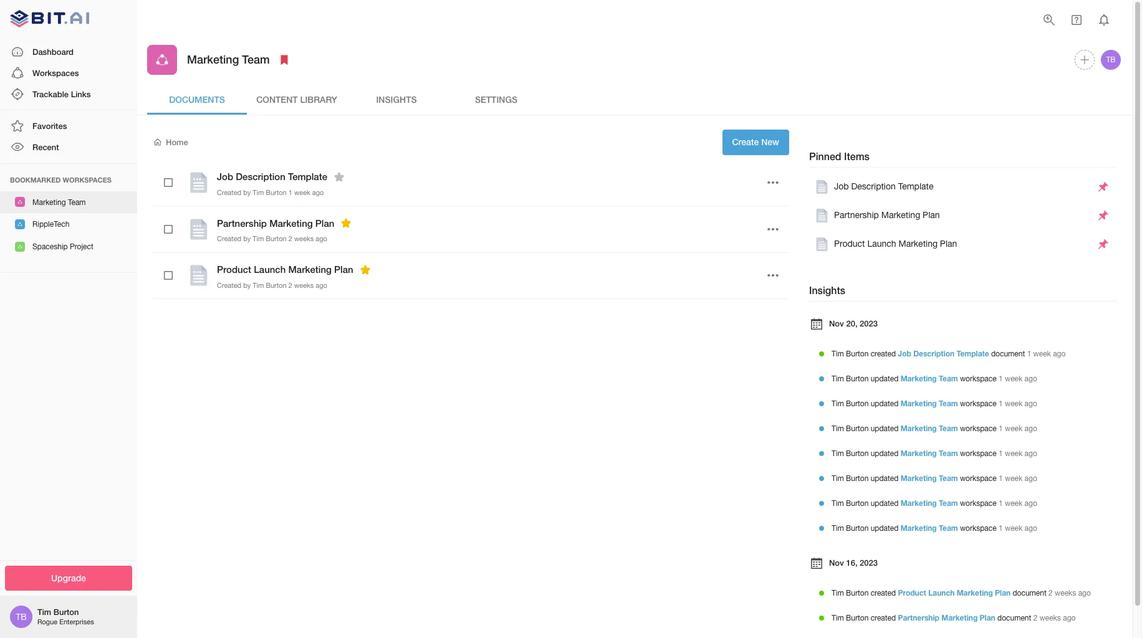 Task type: describe. For each thing, give the bounding box(es) containing it.
20,
[[846, 319, 858, 329]]

description inside job description template link
[[851, 182, 896, 192]]

nov for nov 20, 2023
[[829, 319, 844, 329]]

enterprises
[[59, 619, 94, 626]]

nov 20, 2023
[[829, 319, 878, 329]]

tim burton updated marketing team workspace 1 week ago for sixth marketing team link from the bottom
[[832, 399, 1037, 408]]

tim burton updated marketing team workspace 1 week ago for fifth marketing team link from the top
[[832, 474, 1037, 483]]

2 inside 'tim burton created product launch marketing plan document 2 weeks ago'
[[1049, 589, 1053, 598]]

2 horizontal spatial template
[[957, 349, 989, 358]]

tim burton created product launch marketing plan document 2 weeks ago
[[832, 588, 1091, 598]]

7 marketing team link from the top
[[901, 523, 958, 533]]

burton inside 'tim burton created product launch marketing plan document 2 weeks ago'
[[846, 589, 869, 598]]

tim inside tim burton rogue enterprises
[[37, 607, 51, 617]]

0 horizontal spatial description
[[236, 171, 285, 182]]

tim burton updated marketing team workspace 1 week ago for fourth marketing team link from the bottom
[[832, 449, 1037, 458]]

tim burton created partnership marketing plan document 2 weeks ago
[[832, 613, 1076, 623]]

rippletech
[[32, 220, 69, 229]]

5 marketing team link from the top
[[901, 474, 958, 483]]

1 vertical spatial partnership marketing plan link
[[898, 613, 995, 623]]

4 workspace from the top
[[960, 449, 997, 458]]

bookmarked workspaces
[[10, 176, 112, 184]]

7 workspace from the top
[[960, 524, 997, 533]]

rogue
[[37, 619, 57, 626]]

nov 16, 2023
[[829, 558, 878, 568]]

1 horizontal spatial product launch marketing plan
[[834, 239, 957, 249]]

by for job
[[243, 189, 251, 196]]

1 horizontal spatial partnership marketing plan
[[834, 210, 940, 220]]

document for partnership marketing plan
[[997, 614, 1031, 623]]

created for product
[[871, 589, 896, 598]]

tim inside tim burton created partnership marketing plan document 2 weeks ago
[[832, 614, 844, 623]]

2 marketing team link from the top
[[901, 399, 958, 408]]

1 horizontal spatial partnership
[[834, 210, 879, 220]]

job inside job description template link
[[834, 182, 849, 192]]

1 horizontal spatial job description template
[[834, 182, 934, 192]]

0 horizontal spatial partnership marketing plan
[[217, 217, 334, 229]]

created for job
[[217, 189, 241, 196]]

new
[[761, 137, 779, 147]]

ago inside tim burton created job description template document 1 week ago
[[1053, 349, 1066, 358]]

1 workspace from the top
[[960, 374, 997, 383]]

recent button
[[0, 137, 137, 158]]

workspaces button
[[0, 62, 137, 84]]

week inside tim burton created job description template document 1 week ago
[[1033, 349, 1051, 358]]

1 vertical spatial product launch marketing plan link
[[898, 588, 1011, 598]]

content library
[[256, 94, 337, 105]]

0 horizontal spatial product
[[217, 264, 251, 275]]

2023 for nov 20, 2023
[[860, 319, 878, 329]]

1 vertical spatial job description template link
[[898, 349, 989, 358]]

2 horizontal spatial partnership
[[898, 613, 939, 623]]

0 vertical spatial launch
[[867, 239, 896, 249]]

3 marketing team link from the top
[[901, 424, 958, 433]]

create
[[732, 137, 759, 147]]

marketing team button
[[0, 191, 137, 213]]

created by tim burton 1 week ago
[[217, 189, 324, 196]]

0 horizontal spatial partnership
[[217, 217, 267, 229]]

home link
[[152, 137, 188, 148]]

remove bookmark image
[[277, 52, 292, 67]]

settings link
[[446, 85, 546, 115]]

by for partnership
[[243, 235, 251, 243]]

dashboard button
[[0, 41, 137, 62]]

created for partnership
[[217, 235, 241, 243]]

product inside "product launch marketing plan" link
[[834, 239, 865, 249]]

pinned
[[809, 150, 841, 162]]

settings
[[475, 94, 517, 105]]

content library link
[[247, 85, 347, 115]]

spaceship project
[[32, 242, 93, 251]]

0 horizontal spatial template
[[288, 171, 327, 182]]

created for job
[[871, 349, 896, 358]]

tim burton updated marketing team workspace 1 week ago for second marketing team link from the bottom of the page
[[832, 498, 1037, 508]]

4 updated from the top
[[871, 449, 899, 458]]

marketing inside 'button'
[[32, 198, 66, 207]]

tim burton rogue enterprises
[[37, 607, 94, 626]]

create new button
[[722, 130, 789, 155]]

plan inside "product launch marketing plan" link
[[940, 239, 957, 249]]

2023 for nov 16, 2023
[[860, 558, 878, 568]]

2 horizontal spatial job
[[898, 349, 911, 358]]

5 workspace from the top
[[960, 474, 997, 483]]

0 vertical spatial job description template link
[[814, 180, 1094, 194]]

workspaces
[[32, 68, 79, 78]]

tim burton updated marketing team workspace 1 week ago for fifth marketing team link from the bottom
[[832, 424, 1037, 433]]

documents link
[[147, 85, 247, 115]]

1 horizontal spatial insights
[[809, 284, 845, 296]]

6 updated from the top
[[871, 499, 899, 508]]

bookmarked
[[10, 176, 61, 184]]

tb button
[[1099, 48, 1123, 72]]

workspaces
[[63, 176, 112, 184]]

home
[[166, 137, 188, 147]]

nov for nov 16, 2023
[[829, 558, 844, 568]]



Task type: vqa. For each thing, say whether or not it's contained in the screenshot.
the top By
yes



Task type: locate. For each thing, give the bounding box(es) containing it.
documents
[[169, 94, 225, 105]]

insights
[[376, 94, 417, 105], [809, 284, 845, 296]]

0 horizontal spatial remove favorite image
[[339, 216, 354, 231]]

1 horizontal spatial product
[[834, 239, 865, 249]]

3 created from the top
[[217, 282, 241, 289]]

tab list
[[147, 85, 1123, 115]]

rippletech button
[[0, 213, 137, 235]]

1 by from the top
[[243, 189, 251, 196]]

spaceship project button
[[0, 235, 137, 258]]

ago inside tim burton created partnership marketing plan document 2 weeks ago
[[1063, 614, 1076, 623]]

2 created from the top
[[871, 589, 896, 598]]

0 vertical spatial product launch marketing plan
[[834, 239, 957, 249]]

trackable links button
[[0, 84, 137, 105]]

1 created from the top
[[217, 189, 241, 196]]

1 horizontal spatial launch
[[867, 239, 896, 249]]

job description template down items
[[834, 182, 934, 192]]

0 vertical spatial product
[[834, 239, 865, 249]]

created inside tim burton created partnership marketing plan document 2 weeks ago
[[871, 614, 896, 623]]

trackable links
[[32, 89, 91, 99]]

2 tim burton updated marketing team workspace 1 week ago from the top
[[832, 399, 1037, 408]]

dashboard
[[32, 47, 74, 56]]

5 tim burton updated marketing team workspace 1 week ago from the top
[[832, 474, 1037, 483]]

6 tim burton updated marketing team workspace 1 week ago from the top
[[832, 498, 1037, 508]]

1 tim burton updated marketing team workspace 1 week ago from the top
[[832, 374, 1037, 383]]

job
[[217, 171, 233, 182], [834, 182, 849, 192], [898, 349, 911, 358]]

links
[[71, 89, 91, 99]]

1 vertical spatial tb
[[16, 612, 27, 622]]

1 vertical spatial document
[[1013, 589, 1047, 598]]

spaceship
[[32, 242, 68, 251]]

by
[[243, 189, 251, 196], [243, 235, 251, 243], [243, 282, 251, 289]]

1 horizontal spatial remove favorite image
[[358, 262, 373, 277]]

2023 right 16,
[[860, 558, 878, 568]]

created inside 'tim burton created product launch marketing plan document 2 weeks ago'
[[871, 589, 896, 598]]

3 created from the top
[[871, 614, 896, 623]]

launch
[[867, 239, 896, 249], [254, 264, 286, 275], [928, 588, 955, 598]]

tab list containing documents
[[147, 85, 1123, 115]]

2 2023 from the top
[[860, 558, 878, 568]]

tim burton updated marketing team workspace 1 week ago for seventh marketing team link from the bottom of the page
[[832, 374, 1037, 383]]

1 vertical spatial by
[[243, 235, 251, 243]]

0 horizontal spatial marketing team
[[32, 198, 86, 207]]

0 horizontal spatial product launch marketing plan
[[217, 264, 353, 275]]

tim inside tim burton created job description template document 1 week ago
[[832, 349, 844, 358]]

1 2023 from the top
[[860, 319, 878, 329]]

marketing team
[[187, 53, 270, 66], [32, 198, 86, 207]]

1 marketing team link from the top
[[901, 374, 958, 383]]

weeks inside tim burton created partnership marketing plan document 2 weeks ago
[[1040, 614, 1061, 623]]

2 vertical spatial product
[[898, 588, 926, 598]]

marketing team inside 'button'
[[32, 198, 86, 207]]

partnership
[[834, 210, 879, 220], [217, 217, 267, 229], [898, 613, 939, 623]]

nov left 20,
[[829, 319, 844, 329]]

product launch marketing plan link
[[814, 237, 1094, 252], [898, 588, 1011, 598]]

job description template link
[[814, 180, 1094, 194], [898, 349, 989, 358]]

created for product
[[217, 282, 241, 289]]

1 nov from the top
[[829, 319, 844, 329]]

0 vertical spatial by
[[243, 189, 251, 196]]

create new
[[732, 137, 779, 147]]

0 vertical spatial marketing team
[[187, 53, 270, 66]]

team inside 'button'
[[68, 198, 86, 207]]

1 vertical spatial 2023
[[860, 558, 878, 568]]

1 horizontal spatial marketing team
[[187, 53, 270, 66]]

1 horizontal spatial tb
[[1106, 55, 1116, 64]]

marketing
[[187, 53, 239, 66], [32, 198, 66, 207], [881, 210, 920, 220], [269, 217, 313, 229], [899, 239, 938, 249], [288, 264, 332, 275], [901, 374, 937, 383], [901, 399, 937, 408], [901, 424, 937, 433], [901, 449, 937, 458], [901, 474, 937, 483], [901, 498, 937, 508], [901, 523, 937, 533], [957, 588, 993, 598], [942, 613, 978, 623]]

16,
[[846, 558, 858, 568]]

project
[[70, 242, 93, 251]]

0 horizontal spatial job description template
[[217, 171, 327, 182]]

burton inside tim burton rogue enterprises
[[53, 607, 79, 617]]

4 marketing team link from the top
[[901, 449, 958, 458]]

marketing team down bookmarked workspaces
[[32, 198, 86, 207]]

tim burton updated marketing team workspace 1 week ago for seventh marketing team link from the top of the page
[[832, 523, 1037, 533]]

2 vertical spatial launch
[[928, 588, 955, 598]]

partnership marketing plan link
[[814, 208, 1094, 223], [898, 613, 995, 623]]

0 horizontal spatial insights
[[376, 94, 417, 105]]

pinned items
[[809, 150, 870, 162]]

1 vertical spatial insights
[[809, 284, 845, 296]]

3 workspace from the top
[[960, 424, 997, 433]]

document inside tim burton created partnership marketing plan document 2 weeks ago
[[997, 614, 1031, 623]]

created for partnership
[[871, 614, 896, 623]]

tb
[[1106, 55, 1116, 64], [16, 612, 27, 622]]

ago inside 'tim burton created product launch marketing plan document 2 weeks ago'
[[1078, 589, 1091, 598]]

0 vertical spatial created
[[871, 349, 896, 358]]

1 vertical spatial product
[[217, 264, 251, 275]]

3 updated from the top
[[871, 424, 899, 433]]

partnership down items
[[834, 210, 879, 220]]

library
[[300, 94, 337, 105]]

ago
[[312, 189, 324, 196], [316, 235, 327, 243], [316, 282, 327, 289], [1053, 349, 1066, 358], [1025, 374, 1037, 383], [1025, 399, 1037, 408], [1025, 424, 1037, 433], [1025, 449, 1037, 458], [1025, 474, 1037, 483], [1025, 499, 1037, 508], [1025, 524, 1037, 533], [1078, 589, 1091, 598], [1063, 614, 1076, 623]]

job description template up created by tim burton 1 week ago
[[217, 171, 327, 182]]

team
[[242, 53, 270, 66], [68, 198, 86, 207], [939, 374, 958, 383], [939, 399, 958, 408], [939, 424, 958, 433], [939, 449, 958, 458], [939, 474, 958, 483], [939, 498, 958, 508], [939, 523, 958, 533]]

trackable
[[32, 89, 69, 99]]

created
[[217, 189, 241, 196], [217, 235, 241, 243], [217, 282, 241, 289]]

document inside 'tim burton created product launch marketing plan document 2 weeks ago'
[[1013, 589, 1047, 598]]

tb inside tb button
[[1106, 55, 1116, 64]]

burton inside tim burton created job description template document 1 week ago
[[846, 349, 869, 358]]

1 created from the top
[[871, 349, 896, 358]]

2 workspace from the top
[[960, 399, 997, 408]]

0 horizontal spatial launch
[[254, 264, 286, 275]]

weeks inside 'tim burton created product launch marketing plan document 2 weeks ago'
[[1055, 589, 1076, 598]]

2023 right 20,
[[860, 319, 878, 329]]

1
[[288, 189, 292, 196], [1027, 349, 1031, 358], [999, 374, 1003, 383], [999, 399, 1003, 408], [999, 424, 1003, 433], [999, 449, 1003, 458], [999, 474, 1003, 483], [999, 499, 1003, 508], [999, 524, 1003, 533]]

favorite image
[[332, 169, 347, 184]]

job description template
[[217, 171, 327, 182], [834, 182, 934, 192]]

1 horizontal spatial description
[[851, 182, 896, 192]]

burton inside tim burton created partnership marketing plan document 2 weeks ago
[[846, 614, 869, 623]]

document for job description template
[[991, 349, 1025, 358]]

by for product
[[243, 282, 251, 289]]

upgrade button
[[5, 566, 132, 591]]

product launch marketing plan
[[834, 239, 957, 249], [217, 264, 353, 275]]

marketing team link
[[901, 374, 958, 383], [901, 399, 958, 408], [901, 424, 958, 433], [901, 449, 958, 458], [901, 474, 958, 483], [901, 498, 958, 508], [901, 523, 958, 533]]

1 updated from the top
[[871, 374, 899, 383]]

0 vertical spatial partnership marketing plan link
[[814, 208, 1094, 223]]

1 vertical spatial marketing team
[[32, 198, 86, 207]]

3 by from the top
[[243, 282, 251, 289]]

0 vertical spatial insights
[[376, 94, 417, 105]]

2023
[[860, 319, 878, 329], [860, 558, 878, 568]]

2 horizontal spatial description
[[913, 349, 955, 358]]

1 horizontal spatial job
[[834, 182, 849, 192]]

created by tim burton 2 weeks ago
[[217, 235, 327, 243], [217, 282, 327, 289]]

product
[[834, 239, 865, 249], [217, 264, 251, 275], [898, 588, 926, 598]]

4 tim burton updated marketing team workspace 1 week ago from the top
[[832, 449, 1037, 458]]

0 vertical spatial product launch marketing plan link
[[814, 237, 1094, 252]]

template
[[288, 171, 327, 182], [898, 182, 934, 192], [957, 349, 989, 358]]

document inside tim burton created job description template document 1 week ago
[[991, 349, 1025, 358]]

document
[[991, 349, 1025, 358], [1013, 589, 1047, 598], [997, 614, 1031, 623]]

1 vertical spatial product launch marketing plan
[[217, 264, 353, 275]]

2 vertical spatial by
[[243, 282, 251, 289]]

2 created by tim burton 2 weeks ago from the top
[[217, 282, 327, 289]]

1 vertical spatial remove favorite image
[[358, 262, 373, 277]]

remove favorite image for partnership marketing plan
[[339, 216, 354, 231]]

created by tim burton 2 weeks ago for launch
[[217, 282, 327, 289]]

0 vertical spatial created
[[217, 189, 241, 196]]

tim
[[253, 189, 264, 196], [253, 235, 264, 243], [253, 282, 264, 289], [832, 349, 844, 358], [832, 374, 844, 383], [832, 399, 844, 408], [832, 424, 844, 433], [832, 449, 844, 458], [832, 474, 844, 483], [832, 499, 844, 508], [832, 524, 844, 533], [832, 589, 844, 598], [37, 607, 51, 617], [832, 614, 844, 623]]

partnership marketing plan
[[834, 210, 940, 220], [217, 217, 334, 229]]

1 vertical spatial nov
[[829, 558, 844, 568]]

partnership down created by tim burton 1 week ago
[[217, 217, 267, 229]]

1 created by tim burton 2 weeks ago from the top
[[217, 235, 327, 243]]

created by tim burton 2 weeks ago for marketing
[[217, 235, 327, 243]]

partnership down 'tim burton created product launch marketing plan document 2 weeks ago'
[[898, 613, 939, 623]]

0 horizontal spatial job
[[217, 171, 233, 182]]

updated
[[871, 374, 899, 383], [871, 399, 899, 408], [871, 424, 899, 433], [871, 449, 899, 458], [871, 474, 899, 483], [871, 499, 899, 508], [871, 524, 899, 533]]

2 horizontal spatial launch
[[928, 588, 955, 598]]

1 vertical spatial created
[[871, 589, 896, 598]]

2
[[288, 235, 292, 243], [288, 282, 292, 289], [1049, 589, 1053, 598], [1033, 614, 1038, 623]]

nov
[[829, 319, 844, 329], [829, 558, 844, 568]]

plan
[[923, 210, 940, 220], [315, 217, 334, 229], [940, 239, 957, 249], [334, 264, 353, 275], [995, 588, 1011, 598], [980, 613, 995, 623]]

2 horizontal spatial product
[[898, 588, 926, 598]]

2 inside tim burton created partnership marketing plan document 2 weeks ago
[[1033, 614, 1038, 623]]

recent
[[32, 142, 59, 152]]

0 vertical spatial tb
[[1106, 55, 1116, 64]]

2 vertical spatial created
[[871, 614, 896, 623]]

weeks
[[294, 235, 314, 243], [294, 282, 314, 289], [1055, 589, 1076, 598], [1040, 614, 1061, 623]]

tim burton updated marketing team workspace 1 week ago
[[832, 374, 1037, 383], [832, 399, 1037, 408], [832, 424, 1037, 433], [832, 449, 1037, 458], [832, 474, 1037, 483], [832, 498, 1037, 508], [832, 523, 1037, 533]]

2 vertical spatial document
[[997, 614, 1031, 623]]

items
[[844, 150, 870, 162]]

marketing team up documents in the left top of the page
[[187, 53, 270, 66]]

2 updated from the top
[[871, 399, 899, 408]]

favorites
[[32, 121, 67, 131]]

0 vertical spatial nov
[[829, 319, 844, 329]]

week
[[294, 189, 310, 196], [1033, 349, 1051, 358], [1005, 374, 1023, 383], [1005, 399, 1023, 408], [1005, 424, 1023, 433], [1005, 449, 1023, 458], [1005, 474, 1023, 483], [1005, 499, 1023, 508], [1005, 524, 1023, 533]]

7 updated from the top
[[871, 524, 899, 533]]

1 vertical spatial created
[[217, 235, 241, 243]]

1 vertical spatial created by tim burton 2 weeks ago
[[217, 282, 327, 289]]

nov left 16,
[[829, 558, 844, 568]]

1 vertical spatial launch
[[254, 264, 286, 275]]

3 tim burton updated marketing team workspace 1 week ago from the top
[[832, 424, 1037, 433]]

6 marketing team link from the top
[[901, 498, 958, 508]]

remove favorite image for product launch marketing plan
[[358, 262, 373, 277]]

2 by from the top
[[243, 235, 251, 243]]

5 updated from the top
[[871, 474, 899, 483]]

tim burton created job description template document 1 week ago
[[832, 349, 1066, 358]]

2 created from the top
[[217, 235, 241, 243]]

0 horizontal spatial tb
[[16, 612, 27, 622]]

favorites button
[[0, 115, 137, 137]]

2 nov from the top
[[829, 558, 844, 568]]

1 horizontal spatial template
[[898, 182, 934, 192]]

created inside tim burton created job description template document 1 week ago
[[871, 349, 896, 358]]

remove favorite image
[[339, 216, 354, 231], [358, 262, 373, 277]]

0 vertical spatial 2023
[[860, 319, 878, 329]]

7 tim burton updated marketing team workspace 1 week ago from the top
[[832, 523, 1037, 533]]

insights link
[[347, 85, 446, 115]]

1 inside tim burton created job description template document 1 week ago
[[1027, 349, 1031, 358]]

burton
[[266, 189, 287, 196], [266, 235, 287, 243], [266, 282, 287, 289], [846, 349, 869, 358], [846, 374, 869, 383], [846, 399, 869, 408], [846, 424, 869, 433], [846, 449, 869, 458], [846, 474, 869, 483], [846, 499, 869, 508], [846, 524, 869, 533], [846, 589, 869, 598], [53, 607, 79, 617], [846, 614, 869, 623]]

created
[[871, 349, 896, 358], [871, 589, 896, 598], [871, 614, 896, 623]]

content
[[256, 94, 298, 105]]

0 vertical spatial created by tim burton 2 weeks ago
[[217, 235, 327, 243]]

tim inside 'tim burton created product launch marketing plan document 2 weeks ago'
[[832, 589, 844, 598]]

6 workspace from the top
[[960, 499, 997, 508]]

0 vertical spatial document
[[991, 349, 1025, 358]]

description
[[236, 171, 285, 182], [851, 182, 896, 192], [913, 349, 955, 358]]

workspace
[[960, 374, 997, 383], [960, 399, 997, 408], [960, 424, 997, 433], [960, 449, 997, 458], [960, 474, 997, 483], [960, 499, 997, 508], [960, 524, 997, 533]]

2 vertical spatial created
[[217, 282, 241, 289]]

0 vertical spatial remove favorite image
[[339, 216, 354, 231]]

upgrade
[[51, 573, 86, 583]]



